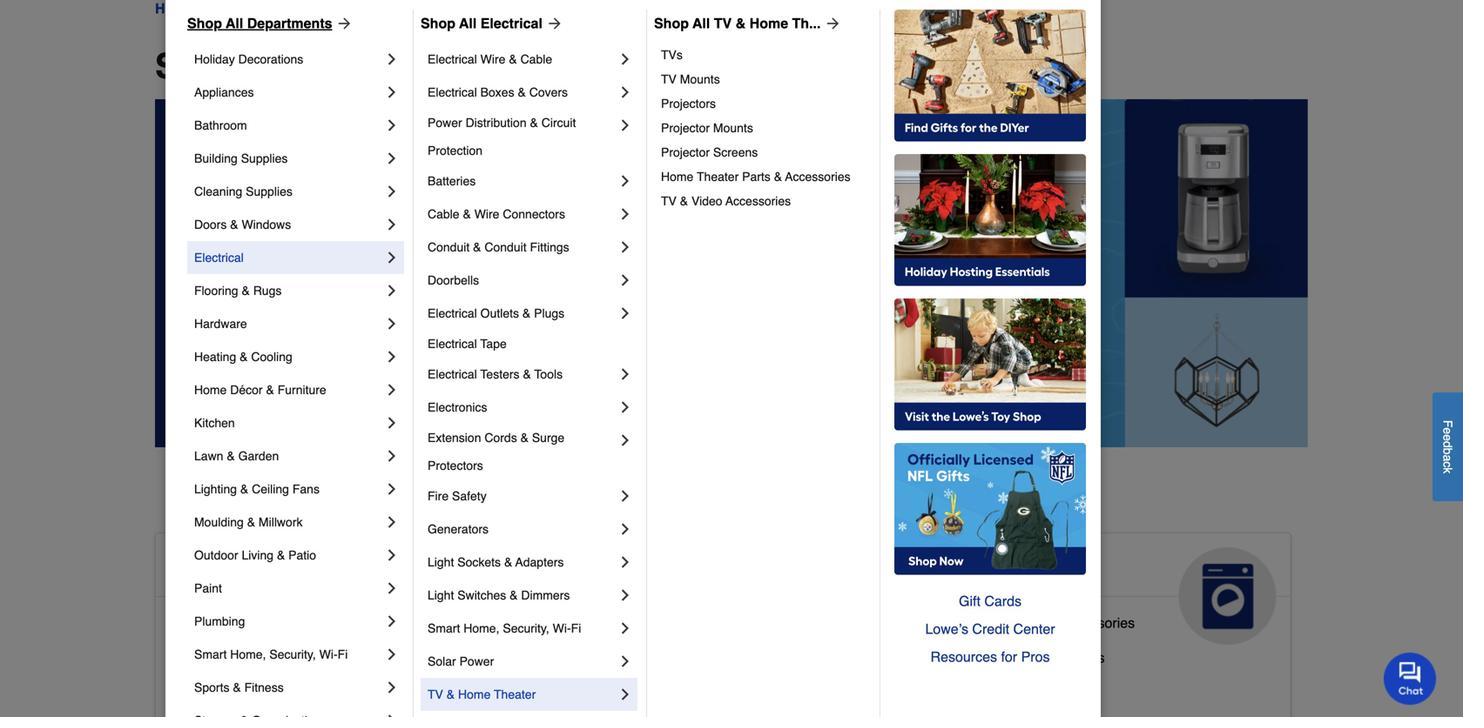 Task type: locate. For each thing, give the bounding box(es) containing it.
shop for shop all tv & home th...
[[654, 15, 689, 31]]

1 horizontal spatial wi-
[[553, 622, 571, 636]]

& left the "patio"
[[277, 549, 285, 563]]

appliances link down decorations
[[194, 76, 383, 109]]

chevron right image for electronics
[[617, 399, 634, 416]]

wire up "conduit & conduit fittings"
[[474, 207, 499, 221]]

security, up sports & fitness link
[[269, 648, 316, 662]]

cords
[[485, 431, 517, 445]]

accessories up "chillers"
[[1060, 615, 1135, 631]]

light for light sockets & adapters
[[428, 556, 454, 570]]

& right cords
[[520, 431, 529, 445]]

conduit up doorbells
[[428, 240, 470, 254]]

power up protection
[[428, 116, 462, 130]]

departments for shop all departments
[[247, 15, 332, 31]]

shop inside "link"
[[654, 15, 689, 31]]

tv for tv & video accessories
[[661, 194, 677, 208]]

k
[[1441, 468, 1455, 474]]

care
[[558, 583, 612, 610]]

light left the switches
[[428, 589, 454, 603]]

bathroom up bedroom
[[240, 615, 301, 631]]

home inside home décor & furniture link
[[194, 383, 227, 397]]

appliances link up "chillers"
[[932, 534, 1290, 645]]

projector down projector mounts
[[661, 145, 710, 159]]

electrical testers & tools link
[[428, 358, 617, 391]]

adapters
[[515, 556, 564, 570]]

tv left video
[[661, 194, 677, 208]]

1 horizontal spatial security,
[[503, 622, 549, 636]]

0 horizontal spatial pet
[[558, 678, 579, 694]]

surge
[[532, 431, 564, 445]]

& right animal
[[646, 555, 664, 583]]

solar power
[[428, 655, 494, 669]]

home inside tv & home theater link
[[458, 688, 491, 702]]

doorbells
[[428, 273, 479, 287]]

& up wine
[[1047, 615, 1057, 631]]

0 horizontal spatial smart home, security, wi-fi
[[194, 648, 348, 662]]

light sockets & adapters link
[[428, 546, 617, 579]]

0 vertical spatial wi-
[[553, 622, 571, 636]]

th...
[[792, 15, 821, 31]]

wi- up livestock
[[553, 622, 571, 636]]

boxes
[[480, 85, 514, 99]]

mounts up screens
[[713, 121, 753, 135]]

mounts up projectors
[[680, 72, 720, 86]]

smart home, security, wi-fi link down 'light switches & dimmers'
[[428, 612, 617, 645]]

switches
[[457, 589, 506, 603]]

0 horizontal spatial wi-
[[319, 648, 338, 662]]

sports & fitness
[[194, 681, 284, 695]]

chevron right image for light sockets & adapters
[[617, 554, 634, 571]]

pros
[[1021, 649, 1050, 665]]

accessories up tv & video accessories link
[[785, 170, 851, 184]]

chevron right image for bathroom
[[383, 117, 401, 134]]

tv down the tvs on the left top of page
[[661, 72, 677, 86]]

& up tvs 'link'
[[736, 15, 746, 31]]

tv inside tv mounts link
[[661, 72, 677, 86]]

wi- down the plumbing link at left
[[319, 648, 338, 662]]

all for electrical
[[459, 15, 477, 31]]

electrical left the tape
[[428, 337, 477, 351]]

accessible bedroom
[[170, 650, 297, 666]]

outdoor living & patio
[[194, 549, 316, 563]]

0 vertical spatial appliances
[[194, 85, 254, 99]]

0 horizontal spatial smart
[[194, 648, 227, 662]]

supplies for livestock supplies
[[620, 643, 673, 659]]

accessible bathroom
[[170, 615, 301, 631]]

1 vertical spatial smart
[[194, 648, 227, 662]]

projector down projectors
[[661, 121, 710, 135]]

wi- for rightmost smart home, security, wi-fi link
[[553, 622, 571, 636]]

0 vertical spatial home,
[[463, 622, 499, 636]]

accessories inside tv & video accessories link
[[725, 194, 791, 208]]

light down generators
[[428, 556, 454, 570]]

accessible entry & home link
[[170, 681, 327, 716]]

security, down light switches & dimmers link
[[503, 622, 549, 636]]

0 vertical spatial cable
[[520, 52, 552, 66]]

1 horizontal spatial furniture
[[690, 678, 746, 694]]

cleaning
[[194, 185, 242, 199]]

electrical down shop all electrical
[[428, 52, 477, 66]]

1 arrow right image from the left
[[332, 15, 353, 32]]

pet
[[670, 555, 708, 583], [558, 678, 579, 694]]

doorbells link
[[428, 264, 617, 297]]

0 vertical spatial smart
[[428, 622, 460, 636]]

decorations
[[238, 52, 303, 66]]

0 vertical spatial mounts
[[680, 72, 720, 86]]

1 horizontal spatial home,
[[463, 622, 499, 636]]

electrical left boxes
[[428, 85, 477, 99]]

smart up solar
[[428, 622, 460, 636]]

0 horizontal spatial home,
[[230, 648, 266, 662]]

theater down solar power link
[[494, 688, 536, 702]]

credit
[[972, 621, 1009, 637]]

chevron right image for solar power
[[617, 653, 634, 671]]

batteries
[[428, 174, 476, 188]]

chevron right image for lawn & garden
[[383, 448, 401, 465]]

supplies up houses,
[[620, 643, 673, 659]]

1 vertical spatial cable
[[428, 207, 459, 221]]

1 projector from the top
[[661, 121, 710, 135]]

0 vertical spatial fi
[[571, 622, 581, 636]]

1 vertical spatial supplies
[[246, 185, 292, 199]]

2 projector from the top
[[661, 145, 710, 159]]

electrical tape
[[428, 337, 507, 351]]

garden
[[238, 449, 279, 463]]

resources
[[931, 649, 997, 665]]

lowe's credit center
[[925, 621, 1055, 637]]

hardware
[[194, 317, 247, 331]]

arrow right image
[[332, 15, 353, 32], [542, 15, 563, 32]]

chevron right image for fire safety
[[617, 488, 634, 505]]

millwork
[[259, 516, 303, 529]]

& inside animal & pet care
[[646, 555, 664, 583]]

& right décor
[[266, 383, 274, 397]]

furniture up kitchen link
[[278, 383, 326, 397]]

arrow right image for shop all electrical
[[542, 15, 563, 32]]

& left pros
[[1009, 650, 1019, 666]]

0 horizontal spatial parts
[[742, 170, 771, 184]]

power up tv & home theater
[[459, 655, 494, 669]]

shop up the tvs on the left top of page
[[654, 15, 689, 31]]

& inside power distribution & circuit protection
[[530, 116, 538, 130]]

chevron right image for sports & fitness
[[383, 679, 401, 697]]

1 horizontal spatial shop
[[421, 15, 455, 31]]

holiday hosting essentials. image
[[894, 154, 1086, 287]]

0 horizontal spatial cable
[[428, 207, 459, 221]]

visit the lowe's toy shop. image
[[894, 299, 1086, 431]]

supplies inside 'link'
[[246, 185, 292, 199]]

0 horizontal spatial furniture
[[278, 383, 326, 397]]

projector for projector mounts
[[661, 121, 710, 135]]

tv inside shop all tv & home th... "link"
[[714, 15, 732, 31]]

smart up sports at the bottom
[[194, 648, 227, 662]]

all down 'shop all departments' link
[[251, 46, 295, 86]]

electrical testers & tools
[[428, 368, 563, 381]]

appliances down holiday
[[194, 85, 254, 99]]

chevron right image for building supplies
[[383, 150, 401, 167]]

all up holiday decorations
[[226, 15, 243, 31]]

3 accessible from the top
[[170, 650, 236, 666]]

chevron right image for lighting & ceiling fans
[[383, 481, 401, 498]]

& right sockets
[[504, 556, 512, 570]]

accessories inside appliance parts & accessories "link"
[[1060, 615, 1135, 631]]

departments up "holiday decorations" link in the top left of the page
[[247, 15, 332, 31]]

holiday decorations
[[194, 52, 303, 66]]

batteries link
[[428, 165, 617, 198]]

0 vertical spatial smart home, security, wi-fi
[[428, 622, 581, 636]]

lighting
[[194, 482, 237, 496]]

chevron right image for batteries
[[617, 172, 634, 190]]

supplies up cleaning supplies
[[241, 152, 288, 165]]

chevron right image for appliances
[[383, 84, 401, 101]]

shop for shop all electrical
[[421, 15, 455, 31]]

1 vertical spatial wire
[[474, 207, 499, 221]]

shop all departments
[[187, 15, 332, 31]]

0 vertical spatial pet
[[670, 555, 708, 583]]

2 arrow right image from the left
[[542, 15, 563, 32]]

1 e from the top
[[1441, 428, 1455, 434]]

tv inside tv & video accessories link
[[661, 194, 677, 208]]

arrow right image inside shop all electrical link
[[542, 15, 563, 32]]

0 vertical spatial power
[[428, 116, 462, 130]]

1 shop from the left
[[187, 15, 222, 31]]

accessories inside home theater parts & accessories link
[[785, 170, 851, 184]]

4 accessible from the top
[[170, 685, 236, 701]]

1 horizontal spatial parts
[[1011, 615, 1043, 631]]

tv mounts link
[[661, 67, 867, 91]]

e
[[1441, 428, 1455, 434], [1441, 434, 1455, 441]]

2 accessible from the top
[[170, 615, 236, 631]]

departments
[[247, 15, 332, 31], [305, 46, 518, 86]]

lowe's
[[925, 621, 968, 637]]

1 vertical spatial wi-
[[319, 648, 338, 662]]

1 horizontal spatial pet
[[670, 555, 708, 583]]

1 horizontal spatial cable
[[520, 52, 552, 66]]

chevron right image for holiday decorations
[[383, 51, 401, 68]]

0 vertical spatial wire
[[480, 52, 505, 66]]

2 shop from the left
[[421, 15, 455, 31]]

cards
[[984, 593, 1022, 610]]

smart home, security, wi-fi link up fitness at the left of the page
[[194, 638, 383, 671]]

projector screens link
[[661, 140, 867, 165]]

supplies up windows
[[246, 185, 292, 199]]

departments down shop all electrical
[[305, 46, 518, 86]]

kitchen link
[[194, 407, 383, 440]]

1 vertical spatial mounts
[[713, 121, 753, 135]]

0 horizontal spatial appliances link
[[194, 76, 383, 109]]

beds,
[[583, 678, 618, 694]]

chevron right image for generators
[[617, 521, 634, 538]]

2 vertical spatial accessories
[[1060, 615, 1135, 631]]

chevron right image for outdoor living & patio
[[383, 547, 401, 564]]

chevron right image for hardware
[[383, 315, 401, 333]]

0 vertical spatial security,
[[503, 622, 549, 636]]

safety
[[452, 489, 487, 503]]

1 horizontal spatial appliances link
[[932, 534, 1290, 645]]

2 horizontal spatial shop
[[654, 15, 689, 31]]

building supplies
[[194, 152, 288, 165]]

covers
[[529, 85, 568, 99]]

electrical wire & cable
[[428, 52, 552, 66]]

0 horizontal spatial fi
[[338, 648, 348, 662]]

1 vertical spatial parts
[[1011, 615, 1043, 631]]

projector mounts
[[661, 121, 753, 135]]

bathroom link
[[194, 109, 383, 142]]

animal & pet care image
[[791, 548, 888, 645]]

supplies for building supplies
[[241, 152, 288, 165]]

shop up electrical wire & cable
[[421, 15, 455, 31]]

&
[[736, 15, 746, 31], [509, 52, 517, 66], [518, 85, 526, 99], [530, 116, 538, 130], [774, 170, 782, 184], [680, 194, 688, 208], [463, 207, 471, 221], [230, 218, 238, 232], [473, 240, 481, 254], [242, 284, 250, 298], [522, 307, 531, 320], [240, 350, 248, 364], [523, 368, 531, 381], [266, 383, 274, 397], [520, 431, 529, 445], [227, 449, 235, 463], [240, 482, 248, 496], [247, 516, 255, 529], [277, 549, 285, 563], [646, 555, 664, 583], [504, 556, 512, 570], [510, 589, 518, 603], [1047, 615, 1057, 631], [1009, 650, 1019, 666], [677, 678, 686, 694], [233, 681, 241, 695], [277, 685, 286, 701], [447, 688, 455, 702]]

appliances up the cards at bottom right
[[946, 555, 1076, 583]]

chevron right image for kitchen
[[383, 415, 401, 432]]

home décor & furniture link
[[194, 374, 383, 407]]

& right doors at the left top of page
[[230, 218, 238, 232]]

tv for tv & home theater
[[428, 688, 443, 702]]

1 vertical spatial security,
[[269, 648, 316, 662]]

accessible home
[[170, 555, 372, 583]]

chevron right image
[[383, 51, 401, 68], [617, 51, 634, 68], [383, 84, 401, 101], [617, 117, 634, 134], [383, 150, 401, 167], [617, 206, 634, 223], [617, 239, 634, 256], [383, 315, 401, 333], [383, 348, 401, 366], [383, 381, 401, 399], [617, 399, 634, 416], [383, 415, 401, 432], [383, 514, 401, 531], [617, 554, 634, 571], [617, 587, 634, 604], [383, 613, 401, 631], [383, 646, 401, 664]]

0 horizontal spatial conduit
[[428, 240, 470, 254]]

mounts for tv mounts
[[680, 72, 720, 86]]

1 vertical spatial smart home, security, wi-fi
[[194, 648, 348, 662]]

fire safety
[[428, 489, 487, 503]]

electrical down doorbells
[[428, 307, 477, 320]]

& left circuit
[[530, 116, 538, 130]]

0 horizontal spatial arrow right image
[[332, 15, 353, 32]]

1 vertical spatial departments
[[305, 46, 518, 86]]

moulding & millwork
[[194, 516, 303, 529]]

all inside "link"
[[692, 15, 710, 31]]

0 vertical spatial projector
[[661, 121, 710, 135]]

cable down batteries
[[428, 207, 459, 221]]

arrow right image inside 'shop all departments' link
[[332, 15, 353, 32]]

bathroom up building
[[194, 118, 247, 132]]

chevron right image for conduit & conduit fittings
[[617, 239, 634, 256]]

1 vertical spatial furniture
[[690, 678, 746, 694]]

tv inside tv & home theater link
[[428, 688, 443, 702]]

arrow right image up shop all departments
[[332, 15, 353, 32]]

1 vertical spatial pet
[[558, 678, 579, 694]]

smart home, security, wi-fi down 'light switches & dimmers'
[[428, 622, 581, 636]]

accessories down home theater parts & accessories
[[725, 194, 791, 208]]

flooring
[[194, 284, 238, 298]]

solar power link
[[428, 645, 617, 678]]

home, down accessible bathroom link
[[230, 648, 266, 662]]

0 vertical spatial light
[[428, 556, 454, 570]]

1 vertical spatial light
[[428, 589, 454, 603]]

supplies for cleaning supplies
[[246, 185, 292, 199]]

1 accessible from the top
[[170, 555, 297, 583]]

all for tv
[[692, 15, 710, 31]]

& down cable & wire connectors
[[473, 240, 481, 254]]

parts down "projector screens" link
[[742, 170, 771, 184]]

home, down the switches
[[463, 622, 499, 636]]

2 light from the top
[[428, 589, 454, 603]]

all up electrical wire & cable
[[459, 15, 477, 31]]

chevron right image
[[617, 84, 634, 101], [383, 117, 401, 134], [617, 172, 634, 190], [383, 183, 401, 200], [383, 216, 401, 233], [383, 249, 401, 266], [617, 272, 634, 289], [383, 282, 401, 300], [617, 305, 634, 322], [617, 366, 634, 383], [617, 432, 634, 449], [383, 448, 401, 465], [383, 481, 401, 498], [617, 488, 634, 505], [617, 521, 634, 538], [383, 547, 401, 564], [383, 580, 401, 597], [617, 620, 634, 637], [617, 653, 634, 671], [383, 679, 401, 697], [617, 686, 634, 704], [383, 712, 401, 718]]

furniture right houses,
[[690, 678, 746, 694]]

all up 'tv mounts'
[[692, 15, 710, 31]]

1 vertical spatial projector
[[661, 145, 710, 159]]

chat invite button image
[[1384, 652, 1437, 705]]

1 horizontal spatial fi
[[571, 622, 581, 636]]

home inside accessible entry & home link
[[290, 685, 327, 701]]

screens
[[713, 145, 758, 159]]

& left ceiling at the left
[[240, 482, 248, 496]]

arrow right image up electrical wire & cable 'link' on the left top of page
[[542, 15, 563, 32]]

living
[[242, 549, 273, 563]]

0 vertical spatial theater
[[697, 170, 739, 184]]

& down "projector screens" link
[[774, 170, 782, 184]]

projectors
[[661, 97, 716, 111]]

electrical inside 'link'
[[428, 52, 477, 66]]

accessible for accessible home
[[170, 555, 297, 583]]

home inside home theater parts & accessories link
[[661, 170, 694, 184]]

1 vertical spatial accessories
[[725, 194, 791, 208]]

1 light from the top
[[428, 556, 454, 570]]

& left cooling
[[240, 350, 248, 364]]

center
[[1013, 621, 1055, 637]]

lighting & ceiling fans
[[194, 482, 320, 496]]

beverage
[[946, 650, 1006, 666]]

tv down solar
[[428, 688, 443, 702]]

e up d
[[1441, 428, 1455, 434]]

0 vertical spatial departments
[[247, 15, 332, 31]]

wire up boxes
[[480, 52, 505, 66]]

theater up tv & video accessories
[[697, 170, 739, 184]]

plugs
[[534, 307, 564, 320]]

moulding & millwork link
[[194, 506, 383, 539]]

cooling
[[251, 350, 292, 364]]

fi up livestock
[[571, 622, 581, 636]]

conduit down cable & wire connectors
[[485, 240, 527, 254]]

0 horizontal spatial theater
[[494, 688, 536, 702]]

fi down the plumbing link at left
[[338, 648, 348, 662]]

décor
[[230, 383, 263, 397]]

electrical up flooring
[[194, 251, 244, 265]]

home
[[155, 0, 194, 17], [749, 15, 788, 31], [661, 170, 694, 184], [194, 383, 227, 397], [304, 555, 372, 583], [290, 685, 327, 701], [458, 688, 491, 702]]

enjoy savings year-round. no matter what you're shopping for, find what you need at a great price. image
[[155, 99, 1308, 448]]

0 vertical spatial supplies
[[241, 152, 288, 165]]

flooring & rugs link
[[194, 274, 383, 307]]

0 horizontal spatial shop
[[187, 15, 222, 31]]

shop all tv & home th... link
[[654, 13, 842, 34]]

fans
[[292, 482, 320, 496]]

parts down the cards at bottom right
[[1011, 615, 1043, 631]]

chevron right image for doorbells
[[617, 272, 634, 289]]

cable up the covers
[[520, 52, 552, 66]]

e up b
[[1441, 434, 1455, 441]]

3 shop from the left
[[654, 15, 689, 31]]

bedroom
[[240, 650, 297, 666]]

light sockets & adapters
[[428, 556, 564, 570]]

1 vertical spatial home,
[[230, 648, 266, 662]]

fi for rightmost smart home, security, wi-fi link
[[571, 622, 581, 636]]

1 horizontal spatial conduit
[[485, 240, 527, 254]]

smart home, security, wi-fi
[[428, 622, 581, 636], [194, 648, 348, 662]]

0 vertical spatial accessories
[[785, 170, 851, 184]]

1 vertical spatial appliances
[[946, 555, 1076, 583]]

0 vertical spatial parts
[[742, 170, 771, 184]]

electrical up electronics
[[428, 368, 477, 381]]

chevron right image for electrical boxes & covers
[[617, 84, 634, 101]]

video
[[691, 194, 722, 208]]

1 horizontal spatial theater
[[697, 170, 739, 184]]

2 vertical spatial supplies
[[620, 643, 673, 659]]

& left video
[[680, 194, 688, 208]]

1 horizontal spatial smart home, security, wi-fi
[[428, 622, 581, 636]]

departments for shop all departments
[[305, 46, 518, 86]]

smart home, security, wi-fi up fitness at the left of the page
[[194, 648, 348, 662]]

tv up tvs 'link'
[[714, 15, 732, 31]]

appliance parts & accessories
[[946, 615, 1135, 631]]

1 horizontal spatial arrow right image
[[542, 15, 563, 32]]

power distribution & circuit protection link
[[428, 109, 617, 165]]

generators link
[[428, 513, 617, 546]]

arrow right image for shop all departments
[[332, 15, 353, 32]]

& up electrical boxes & covers link
[[509, 52, 517, 66]]

shop up holiday
[[187, 15, 222, 31]]

1 vertical spatial fi
[[338, 648, 348, 662]]

heating & cooling link
[[194, 341, 383, 374]]

electrical boxes & covers link
[[428, 76, 617, 109]]

appliances link
[[194, 76, 383, 109], [932, 534, 1290, 645]]

accessories for tv & video accessories
[[725, 194, 791, 208]]

shop for shop all departments
[[187, 15, 222, 31]]

electronics
[[428, 401, 487, 415]]



Task type: describe. For each thing, give the bounding box(es) containing it.
gift cards link
[[894, 588, 1086, 616]]

accessible entry & home
[[170, 685, 327, 701]]

& left millwork
[[247, 516, 255, 529]]

1 horizontal spatial smart
[[428, 622, 460, 636]]

parts inside home theater parts & accessories link
[[742, 170, 771, 184]]

plumbing
[[194, 615, 245, 629]]

light for light switches & dimmers
[[428, 589, 454, 603]]

shop all departments
[[155, 46, 518, 86]]

pet inside animal & pet care
[[670, 555, 708, 583]]

home inside accessible home link
[[304, 555, 372, 583]]

light switches & dimmers link
[[428, 579, 617, 612]]

tv & video accessories
[[661, 194, 791, 208]]

holiday
[[194, 52, 235, 66]]

& right boxes
[[518, 85, 526, 99]]

cable & wire connectors link
[[428, 198, 617, 231]]

chevron right image for power distribution & circuit protection
[[617, 117, 634, 134]]

& down solar
[[447, 688, 455, 702]]

chevron right image for light switches & dimmers
[[617, 587, 634, 604]]

electrical for electrical outlets & plugs
[[428, 307, 477, 320]]

solar
[[428, 655, 456, 669]]

lawn & garden link
[[194, 440, 383, 473]]

chevron right image for cable & wire connectors
[[617, 206, 634, 223]]

electrical tape link
[[428, 330, 634, 358]]

smart home, security, wi-fi for rightmost smart home, security, wi-fi link
[[428, 622, 581, 636]]

1 vertical spatial theater
[[494, 688, 536, 702]]

home inside shop all tv & home th... "link"
[[749, 15, 788, 31]]

tv for tv mounts
[[661, 72, 677, 86]]

projector screens
[[661, 145, 758, 159]]

0 horizontal spatial smart home, security, wi-fi link
[[194, 638, 383, 671]]

livestock
[[558, 643, 616, 659]]

chevron right image for flooring & rugs
[[383, 282, 401, 300]]

home theater parts & accessories
[[661, 170, 851, 184]]

tape
[[480, 337, 507, 351]]

beverage & wine chillers link
[[946, 646, 1105, 681]]

electrical for electrical testers & tools
[[428, 368, 477, 381]]

chillers
[[1058, 650, 1105, 666]]

tv & video accessories link
[[661, 189, 867, 213]]

electrical up electrical wire & cable 'link' on the left top of page
[[480, 15, 542, 31]]

windows
[[242, 218, 291, 232]]

ceiling
[[252, 482, 289, 496]]

fire safety link
[[428, 480, 617, 513]]

1 horizontal spatial appliances
[[946, 555, 1076, 583]]

paint link
[[194, 572, 383, 605]]

distribution
[[466, 116, 527, 130]]

accessible for accessible bathroom
[[170, 615, 236, 631]]

& inside extension cords & surge protectors
[[520, 431, 529, 445]]

pet inside pet beds, houses, & furniture link
[[558, 678, 579, 694]]

0 vertical spatial appliances link
[[194, 76, 383, 109]]

appliance
[[946, 615, 1007, 631]]

a
[[1441, 455, 1455, 462]]

2 e from the top
[[1441, 434, 1455, 441]]

tv mounts
[[661, 72, 720, 86]]

0 vertical spatial furniture
[[278, 383, 326, 397]]

1 vertical spatial appliances link
[[932, 534, 1290, 645]]

& right lawn
[[227, 449, 235, 463]]

hardware link
[[194, 307, 383, 341]]

doors
[[194, 218, 227, 232]]

f
[[1441, 420, 1455, 428]]

& inside "link"
[[736, 15, 746, 31]]

chevron right image for electrical
[[383, 249, 401, 266]]

power inside power distribution & circuit protection
[[428, 116, 462, 130]]

mounts for projector mounts
[[713, 121, 753, 135]]

home theater parts & accessories link
[[661, 165, 867, 189]]

& left dimmers
[[510, 589, 518, 603]]

fitness
[[244, 681, 284, 695]]

electrical wire & cable link
[[428, 43, 617, 76]]

tools
[[534, 368, 563, 381]]

heating
[[194, 350, 236, 364]]

fi for the leftmost smart home, security, wi-fi link
[[338, 648, 348, 662]]

accessible for accessible entry & home
[[170, 685, 236, 701]]

electrical for electrical boxes & covers
[[428, 85, 477, 99]]

moulding
[[194, 516, 244, 529]]

shop all electrical link
[[421, 13, 563, 34]]

d
[[1441, 441, 1455, 448]]

2 conduit from the left
[[485, 240, 527, 254]]

cable inside 'link'
[[520, 52, 552, 66]]

& left tools in the bottom of the page
[[523, 368, 531, 381]]

tv & home theater
[[428, 688, 536, 702]]

electrical for electrical wire & cable
[[428, 52, 477, 66]]

gift
[[959, 593, 980, 610]]

building supplies link
[[194, 142, 383, 175]]

0 horizontal spatial security,
[[269, 648, 316, 662]]

& left plugs
[[522, 307, 531, 320]]

dimmers
[[521, 589, 570, 603]]

& left the rugs
[[242, 284, 250, 298]]

protectors
[[428, 459, 483, 473]]

sports
[[194, 681, 229, 695]]

accessible home image
[[403, 548, 500, 645]]

smart home, security, wi-fi for the leftmost smart home, security, wi-fi link
[[194, 648, 348, 662]]

electronics link
[[428, 391, 617, 424]]

home décor & furniture
[[194, 383, 326, 397]]

wire inside 'link'
[[480, 52, 505, 66]]

chevron right image for moulding & millwork
[[383, 514, 401, 531]]

1 vertical spatial bathroom
[[240, 615, 301, 631]]

appliance parts & accessories link
[[946, 611, 1135, 646]]

paint
[[194, 582, 222, 596]]

chevron right image for electrical wire & cable
[[617, 51, 634, 68]]

accessories for appliance parts & accessories
[[1060, 615, 1135, 631]]

appliances image
[[1179, 548, 1276, 645]]

arrow right image
[[821, 15, 842, 32]]

chevron right image for smart home, security, wi-fi
[[383, 646, 401, 664]]

chevron right image for paint
[[383, 580, 401, 597]]

find gifts for the diyer. image
[[894, 10, 1086, 142]]

kitchen
[[194, 416, 235, 430]]

1 horizontal spatial smart home, security, wi-fi link
[[428, 612, 617, 645]]

extension
[[428, 431, 481, 445]]

building
[[194, 152, 238, 165]]

chevron right image for home décor & furniture
[[383, 381, 401, 399]]

circuit
[[541, 116, 576, 130]]

extension cords & surge protectors link
[[428, 424, 617, 480]]

& right entry
[[277, 685, 286, 701]]

shop
[[155, 46, 242, 86]]

entry
[[240, 685, 273, 701]]

chevron right image for doors & windows
[[383, 216, 401, 233]]

projector for projector screens
[[661, 145, 710, 159]]

shop all tv & home th...
[[654, 15, 821, 31]]

chevron right image for tv & home theater
[[617, 686, 634, 704]]

electrical boxes & covers
[[428, 85, 568, 99]]

accessible bedroom link
[[170, 646, 297, 681]]

outdoor
[[194, 549, 238, 563]]

chevron right image for cleaning supplies
[[383, 183, 401, 200]]

outdoor living & patio link
[[194, 539, 383, 572]]

& right houses,
[[677, 678, 686, 694]]

animal & pet care
[[558, 555, 708, 610]]

chevron right image for plumbing
[[383, 613, 401, 631]]

all for departments
[[226, 15, 243, 31]]

0 horizontal spatial appliances
[[194, 85, 254, 99]]

plumbing link
[[194, 605, 383, 638]]

parts inside appliance parts & accessories "link"
[[1011, 615, 1043, 631]]

accessible for accessible bedroom
[[170, 650, 236, 666]]

electrical for electrical tape
[[428, 337, 477, 351]]

chevron right image for extension cords & surge protectors
[[617, 432, 634, 449]]

accessible home link
[[156, 534, 514, 645]]

wi- for the leftmost smart home, security, wi-fi link
[[319, 648, 338, 662]]

& down batteries
[[463, 207, 471, 221]]

shop all departments link
[[187, 13, 353, 34]]

conduit & conduit fittings
[[428, 240, 569, 254]]

chevron right image for smart home, security, wi-fi
[[617, 620, 634, 637]]

1 conduit from the left
[[428, 240, 470, 254]]

livestock supplies link
[[558, 639, 673, 674]]

chevron right image for electrical outlets & plugs
[[617, 305, 634, 322]]

heating & cooling
[[194, 350, 292, 364]]

1 vertical spatial power
[[459, 655, 494, 669]]

chevron right image for heating & cooling
[[383, 348, 401, 366]]

home link
[[155, 0, 194, 19]]

& down accessible bedroom link
[[233, 681, 241, 695]]

officially licensed n f l gifts. shop now. image
[[894, 443, 1086, 576]]

chevron right image for electrical testers & tools
[[617, 366, 634, 383]]

connectors
[[503, 207, 565, 221]]

0 vertical spatial bathroom
[[194, 118, 247, 132]]

fittings
[[530, 240, 569, 254]]

pet beds, houses, & furniture
[[558, 678, 746, 694]]

sports & fitness link
[[194, 671, 383, 705]]

resources for pros
[[931, 649, 1050, 665]]



Task type: vqa. For each thing, say whether or not it's contained in the screenshot.
topmost COLORS
no



